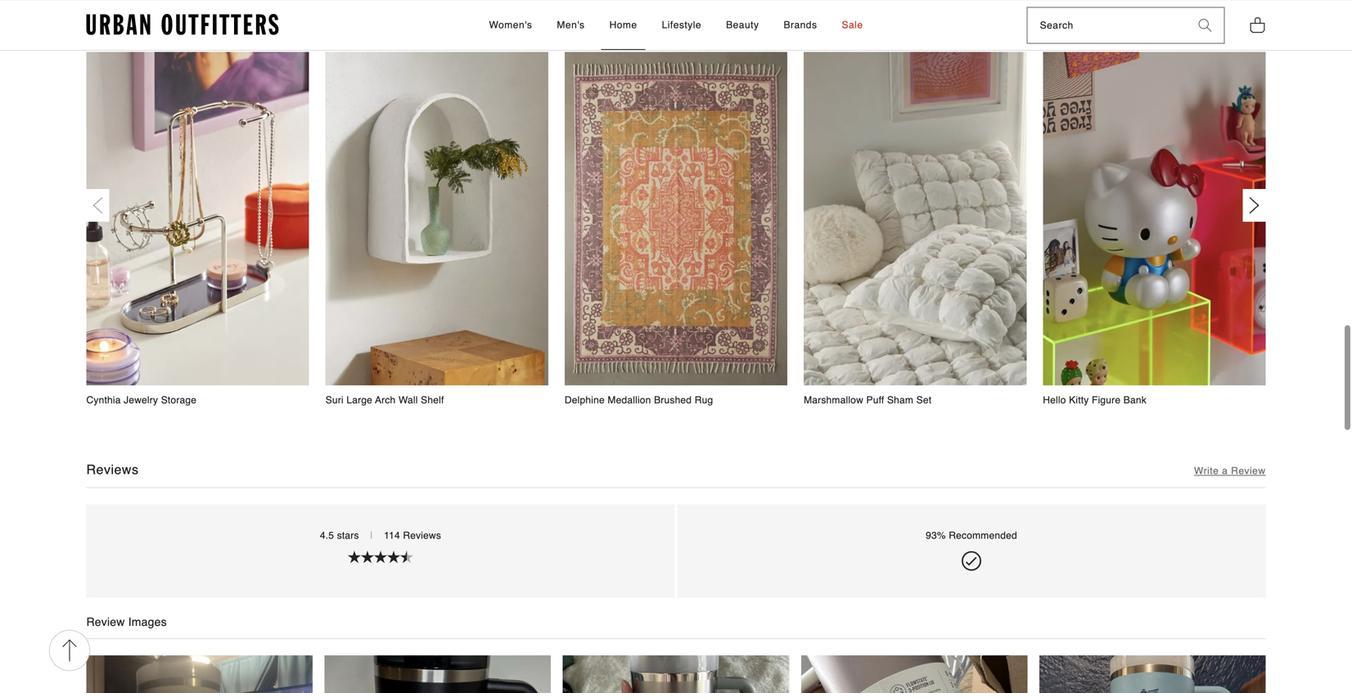 Task type: locate. For each thing, give the bounding box(es) containing it.
2 star rating image from the left
[[361, 551, 374, 563]]

reviews up star rating image
[[403, 530, 441, 541]]

main navigation element
[[342, 1, 1010, 50]]

3 launch review details modal image from the left
[[563, 656, 789, 693]]

review
[[1231, 465, 1266, 477], [86, 615, 125, 628]]

stars
[[337, 530, 359, 541]]

write a review
[[1194, 465, 1266, 477]]

None search field
[[1028, 8, 1186, 43]]

storage
[[161, 395, 197, 406]]

delphine medallion brushed rug
[[565, 395, 713, 406]]

rug
[[695, 395, 713, 406]]

hello
[[1043, 395, 1066, 406]]

launch review details modal image
[[86, 656, 313, 693], [325, 656, 551, 693], [563, 656, 789, 693], [801, 656, 1027, 693], [1039, 656, 1266, 693]]

0 horizontal spatial reviews
[[86, 462, 139, 477]]

marshmallow puff sham set
[[804, 395, 932, 406]]

my shopping bag image
[[1249, 16, 1266, 34]]

review inside popup button
[[1231, 465, 1266, 477]]

3 star rating image from the left
[[374, 551, 387, 563]]

1 vertical spatial reviews
[[403, 530, 441, 541]]

write a review button
[[1194, 464, 1266, 478]]

brands link
[[775, 1, 825, 50]]

home
[[609, 19, 637, 31]]

0 horizontal spatial review
[[86, 615, 125, 628]]

jewelry
[[124, 395, 158, 406]]

sale link
[[834, 1, 871, 50]]

1 vertical spatial review
[[86, 615, 125, 628]]

1 horizontal spatial reviews
[[403, 530, 441, 541]]

review right a
[[1231, 465, 1266, 477]]

men's
[[557, 19, 585, 31]]

93%
[[926, 530, 946, 541]]

reviews
[[86, 462, 139, 477], [403, 530, 441, 541]]

beauty
[[726, 19, 759, 31]]

1 star rating image from the left
[[348, 551, 361, 563]]

0 vertical spatial review
[[1231, 465, 1266, 477]]

cynthia jewelry storage link
[[86, 52, 309, 408]]

cynthia jewelry storage image
[[86, 52, 309, 386]]

images
[[128, 615, 167, 628]]

2 launch review details modal image from the left
[[325, 656, 551, 693]]

1 horizontal spatial review
[[1231, 465, 1266, 477]]

star rating image
[[348, 551, 361, 563], [361, 551, 374, 563], [374, 551, 387, 563], [387, 551, 400, 563]]

5 launch review details modal image from the left
[[1039, 656, 1266, 693]]

star rating image
[[400, 551, 413, 563]]

114 reviews
[[384, 530, 441, 541]]

suri large arch wall shelf link
[[325, 52, 548, 408]]

figure
[[1092, 395, 1121, 406]]

medallion
[[608, 395, 651, 406]]

bank
[[1124, 395, 1147, 406]]

4 star rating image from the left
[[387, 551, 400, 563]]

suri large arch wall shelf image
[[325, 52, 548, 386]]

lifestyle
[[662, 19, 701, 31]]

set
[[916, 395, 932, 406]]

write
[[1194, 465, 1219, 477]]

review left "images"
[[86, 615, 125, 628]]

4.5
[[320, 530, 334, 541]]

0 vertical spatial reviews
[[86, 462, 139, 477]]

reviews down the cynthia in the bottom of the page
[[86, 462, 139, 477]]

cynthia
[[86, 395, 121, 406]]

delphine
[[565, 395, 605, 406]]



Task type: describe. For each thing, give the bounding box(es) containing it.
4 launch review details modal image from the left
[[801, 656, 1027, 693]]

Search text field
[[1028, 8, 1186, 43]]

also
[[133, 9, 160, 24]]

suri
[[325, 395, 344, 406]]

hello kitty figure bank link
[[1043, 52, 1266, 408]]

beauty link
[[718, 1, 767, 50]]

puff
[[866, 395, 884, 406]]

hello kitty figure bank image
[[1043, 52, 1266, 386]]

delphine medallion brushed rug link
[[565, 52, 787, 408]]

sale
[[842, 19, 863, 31]]

women's
[[489, 19, 532, 31]]

lifestyle link
[[654, 1, 710, 50]]

4.5 stars
[[320, 530, 362, 541]]

a
[[1222, 465, 1228, 477]]

viewed
[[164, 9, 209, 24]]

cynthia jewelry storage
[[86, 395, 197, 406]]

women's link
[[481, 1, 541, 50]]

recommended
[[949, 530, 1017, 541]]

people also viewed
[[86, 9, 209, 24]]

hello kitty figure bank
[[1043, 395, 1147, 406]]

delphine medallion brushed rug image
[[565, 52, 787, 386]]

brushed
[[654, 395, 692, 406]]

urban outfitters image
[[86, 14, 279, 35]]

people
[[86, 9, 130, 24]]

review images
[[86, 615, 167, 628]]

4.5 stars element
[[111, 551, 650, 565]]

men's link
[[549, 1, 593, 50]]

1 launch review details modal image from the left
[[86, 656, 313, 693]]

home link
[[601, 1, 645, 50]]

brands
[[784, 19, 817, 31]]

114
[[384, 530, 400, 541]]

93% recommended
[[926, 530, 1017, 541]]

large
[[346, 395, 372, 406]]

marshmallow puff sham set image
[[804, 52, 1027, 386]]

wall
[[399, 395, 418, 406]]

kitty
[[1069, 395, 1089, 406]]

shelf
[[421, 395, 444, 406]]

marshmallow puff sham set link
[[804, 52, 1027, 408]]

arch
[[375, 395, 396, 406]]

sham
[[887, 395, 913, 406]]

marshmallow
[[804, 395, 863, 406]]

suri large arch wall shelf
[[325, 395, 444, 406]]

search image
[[1199, 19, 1212, 32]]



Task type: vqa. For each thing, say whether or not it's contained in the screenshot.
MAIN NAVIGATION element
yes



